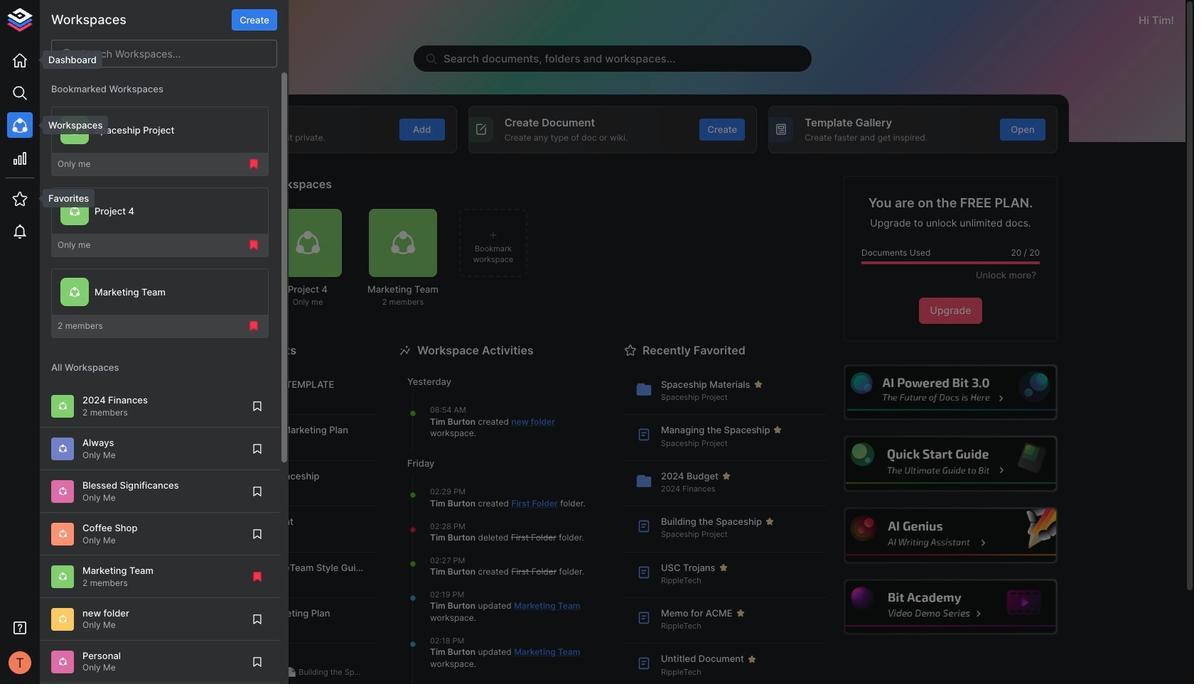 Task type: describe. For each thing, give the bounding box(es) containing it.
2 bookmark image from the top
[[251, 528, 264, 541]]

4 bookmark image from the top
[[251, 656, 264, 669]]

3 help image from the top
[[844, 508, 1058, 564]]

2 tooltip from the top
[[33, 116, 108, 135]]

3 bookmark image from the top
[[251, 614, 264, 626]]

2 remove bookmark image from the top
[[247, 320, 260, 333]]

1 help image from the top
[[844, 365, 1058, 421]]

1 vertical spatial remove bookmark image
[[251, 571, 264, 584]]

1 bookmark image from the top
[[251, 400, 264, 413]]

1 bookmark image from the top
[[251, 443, 264, 456]]

4 help image from the top
[[844, 580, 1058, 636]]



Task type: vqa. For each thing, say whether or not it's contained in the screenshot.
Template Gallery
no



Task type: locate. For each thing, give the bounding box(es) containing it.
0 vertical spatial remove bookmark image
[[247, 158, 260, 171]]

0 vertical spatial tooltip
[[33, 50, 102, 69]]

tooltip
[[33, 50, 102, 69], [33, 116, 108, 135], [33, 189, 95, 208]]

remove bookmark image
[[247, 158, 260, 171], [251, 571, 264, 584]]

1 vertical spatial bookmark image
[[251, 528, 264, 541]]

0 vertical spatial remove bookmark image
[[247, 239, 260, 252]]

help image
[[844, 365, 1058, 421], [844, 436, 1058, 493], [844, 508, 1058, 564], [844, 580, 1058, 636]]

2 bookmark image from the top
[[251, 486, 264, 498]]

3 tooltip from the top
[[33, 189, 95, 208]]

0 vertical spatial bookmark image
[[251, 400, 264, 413]]

bookmark image
[[251, 400, 264, 413], [251, 528, 264, 541]]

remove bookmark image
[[247, 239, 260, 252], [247, 320, 260, 333]]

1 vertical spatial tooltip
[[33, 116, 108, 135]]

2 vertical spatial tooltip
[[33, 189, 95, 208]]

1 vertical spatial remove bookmark image
[[247, 320, 260, 333]]

2 help image from the top
[[844, 436, 1058, 493]]

bookmark image
[[251, 443, 264, 456], [251, 486, 264, 498], [251, 614, 264, 626], [251, 656, 264, 669]]

1 tooltip from the top
[[33, 50, 102, 69]]

1 remove bookmark image from the top
[[247, 239, 260, 252]]

Search Workspaces... text field
[[80, 40, 277, 68]]



